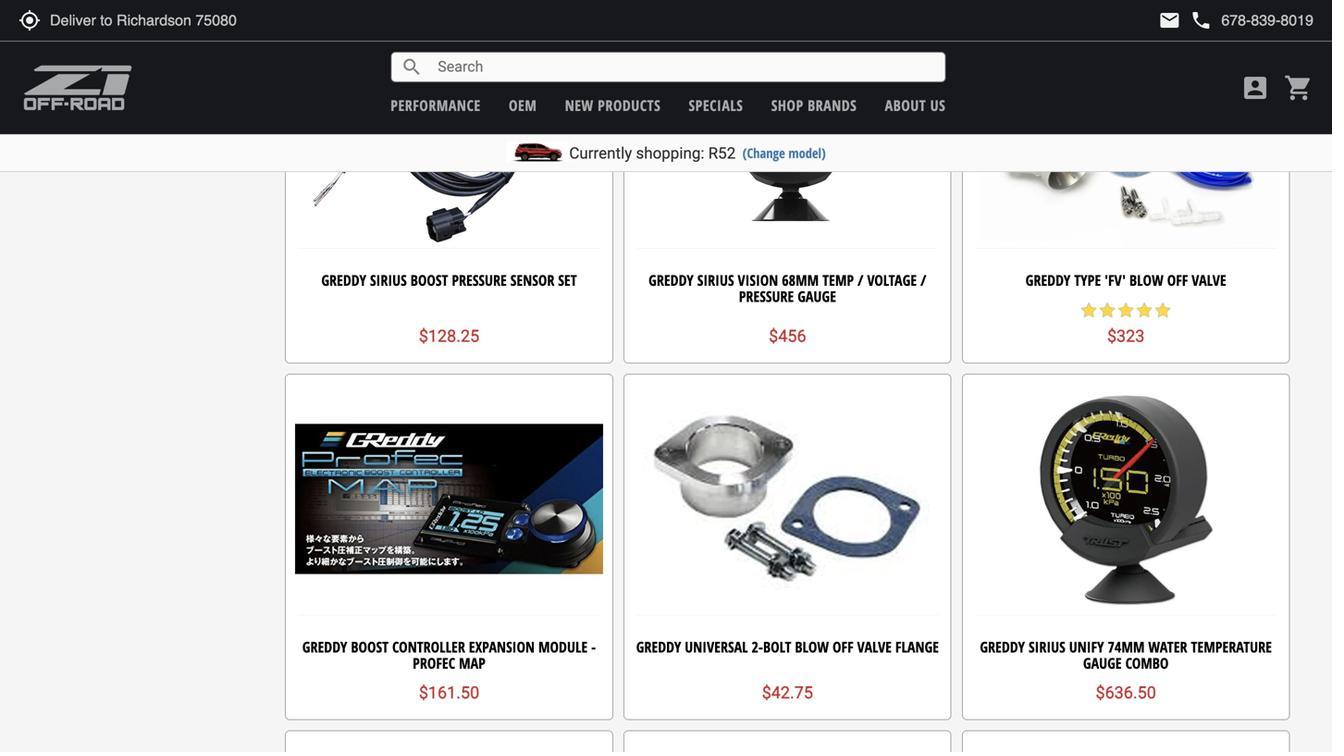 Task type: locate. For each thing, give the bounding box(es) containing it.
$42.75
[[762, 683, 813, 703]]

greddy inside the greddy boost controller expansion module - profec map
[[302, 637, 347, 657]]

$161.50
[[419, 683, 479, 703]]

greddy inside 'greddy sirius unify 74mm water temperature gauge combo'
[[980, 637, 1025, 657]]

(change
[[743, 144, 785, 162]]

mail
[[1159, 9, 1181, 31]]

5 star from the left
[[1154, 301, 1172, 320]]

shopping:
[[636, 144, 704, 162]]

1 horizontal spatial off
[[1167, 270, 1188, 290]]

boost inside the greddy boost controller expansion module - profec map
[[351, 637, 389, 657]]

products
[[598, 95, 661, 115]]

specials link
[[689, 95, 743, 115]]

sirius inside 'greddy sirius unify 74mm water temperature gauge combo'
[[1029, 637, 1065, 657]]

star
[[1080, 301, 1098, 320], [1098, 301, 1117, 320], [1117, 301, 1135, 320], [1135, 301, 1154, 320], [1154, 301, 1172, 320]]

unify
[[1069, 637, 1104, 657]]

greddy for greddy sirius boost pressure sensor set
[[321, 270, 366, 290]]

boost up $128.25 at the left top
[[410, 270, 448, 290]]

1 vertical spatial gauge
[[1083, 653, 1122, 673]]

3 star from the left
[[1117, 301, 1135, 320]]

combo
[[1125, 653, 1169, 673]]

vision
[[738, 270, 778, 290]]

pressure left 'sensor' at top left
[[452, 270, 507, 290]]

about us
[[885, 95, 946, 115]]

sirius
[[370, 270, 407, 290], [697, 270, 734, 290], [1029, 637, 1065, 657]]

1 horizontal spatial pressure
[[739, 286, 794, 306]]

2 horizontal spatial sirius
[[1029, 637, 1065, 657]]

sirius for boost
[[370, 270, 407, 290]]

greddy for greddy boost controller expansion module - profec map
[[302, 637, 347, 657]]

brands
[[808, 95, 857, 115]]

star star star star star $323
[[1080, 301, 1172, 346]]

about us link
[[885, 95, 946, 115]]

0 horizontal spatial sirius
[[370, 270, 407, 290]]

$323
[[1107, 326, 1145, 346]]

1 vertical spatial boost
[[351, 637, 389, 657]]

performance
[[391, 95, 481, 115]]

max number field
[[128, 4, 210, 34]]

valve
[[1192, 270, 1226, 290], [857, 637, 892, 657]]

0 horizontal spatial blow
[[795, 637, 829, 657]]

greddy inside "greddy sirius vision 68mm temp / voltage / pressure gauge"
[[649, 270, 694, 290]]

1 star from the left
[[1080, 301, 1098, 320]]

boost
[[410, 270, 448, 290], [351, 637, 389, 657]]

pressure inside "greddy sirius vision 68mm temp / voltage / pressure gauge"
[[739, 286, 794, 306]]

gauge up $456
[[798, 286, 836, 306]]

0 horizontal spatial valve
[[857, 637, 892, 657]]

blow
[[1130, 270, 1163, 290], [795, 637, 829, 657]]

greddy for greddy sirius unify 74mm water temperature gauge combo
[[980, 637, 1025, 657]]

currently
[[569, 144, 632, 162]]

greddy sirius boost pressure sensor set
[[321, 270, 577, 290]]

controller
[[392, 637, 465, 657]]

greddy for greddy sirius vision 68mm temp / voltage / pressure gauge
[[649, 270, 694, 290]]

1 vertical spatial blow
[[795, 637, 829, 657]]

0 horizontal spatial boost
[[351, 637, 389, 657]]

off
[[1167, 270, 1188, 290], [833, 637, 853, 657]]

flange
[[895, 637, 939, 657]]

/ right voltage
[[920, 270, 926, 290]]

$128.25
[[419, 326, 479, 346]]

gauge inside 'greddy sirius unify 74mm water temperature gauge combo'
[[1083, 653, 1122, 673]]

1 horizontal spatial blow
[[1130, 270, 1163, 290]]

greddy sirius vision 68mm temp / voltage / pressure gauge
[[649, 270, 926, 306]]

0 vertical spatial gauge
[[798, 286, 836, 306]]

gauge
[[798, 286, 836, 306], [1083, 653, 1122, 673]]

blow right the 'fv'
[[1130, 270, 1163, 290]]

1 horizontal spatial sirius
[[697, 270, 734, 290]]

greddy for greddy type 'fv' blow off valve
[[1026, 270, 1071, 290]]

pressure up $456
[[739, 286, 794, 306]]

0 vertical spatial blow
[[1130, 270, 1163, 290]]

specials
[[689, 95, 743, 115]]

0 horizontal spatial gauge
[[798, 286, 836, 306]]

0 horizontal spatial /
[[858, 270, 864, 290]]

temp
[[822, 270, 854, 290]]

1 horizontal spatial valve
[[1192, 270, 1226, 290]]

/
[[858, 270, 864, 290], [920, 270, 926, 290]]

sirius inside "greddy sirius vision 68mm temp / voltage / pressure gauge"
[[697, 270, 734, 290]]

off right 'bolt'
[[833, 637, 853, 657]]

1 horizontal spatial /
[[920, 270, 926, 290]]

74mm
[[1108, 637, 1145, 657]]

0 vertical spatial boost
[[410, 270, 448, 290]]

pressure
[[452, 270, 507, 290], [739, 286, 794, 306]]

boost left 'controller'
[[351, 637, 389, 657]]

off right the 'fv'
[[1167, 270, 1188, 290]]

sirius for vision
[[697, 270, 734, 290]]

greddy sirius unify 74mm water temperature gauge combo
[[980, 637, 1272, 673]]

account_box link
[[1236, 73, 1275, 103]]

greddy
[[321, 270, 366, 290], [649, 270, 694, 290], [1026, 270, 1071, 290], [302, 637, 347, 657], [636, 637, 681, 657], [980, 637, 1025, 657]]

gauge up '$636.50'
[[1083, 653, 1122, 673]]

1 horizontal spatial boost
[[410, 270, 448, 290]]

1 horizontal spatial gauge
[[1083, 653, 1122, 673]]

1 vertical spatial off
[[833, 637, 853, 657]]

go button
[[212, 4, 242, 34]]

0 vertical spatial valve
[[1192, 270, 1226, 290]]

/ right temp
[[858, 270, 864, 290]]

blow right 'bolt'
[[795, 637, 829, 657]]

greddy type 'fv' blow off valve
[[1026, 270, 1226, 290]]



Task type: vqa. For each thing, say whether or not it's contained in the screenshot.
GREDDY SIRIUS UNIFY 74MM WATER TEMPERATURE GAUGE COMBO
yes



Task type: describe. For each thing, give the bounding box(es) containing it.
68mm
[[782, 270, 819, 290]]

mail phone
[[1159, 9, 1212, 31]]

account_box
[[1241, 73, 1270, 103]]

0 vertical spatial off
[[1167, 270, 1188, 290]]

z1 motorsports logo image
[[23, 65, 133, 111]]

0 horizontal spatial off
[[833, 637, 853, 657]]

search
[[401, 56, 423, 78]]

about
[[885, 95, 926, 115]]

shop brands link
[[771, 95, 857, 115]]

map
[[459, 653, 486, 673]]

2-
[[752, 637, 763, 657]]

profec
[[413, 653, 455, 673]]

1 / from the left
[[858, 270, 864, 290]]

greddy boost controller expansion module - profec map
[[302, 637, 596, 673]]

-
[[591, 637, 596, 657]]

module
[[538, 637, 588, 657]]

4 star from the left
[[1135, 301, 1154, 320]]

greddy universal 2-bolt blow off valve flange
[[636, 637, 939, 657]]

phone
[[1190, 9, 1212, 31]]

1 vertical spatial valve
[[857, 637, 892, 657]]

Search search field
[[423, 53, 945, 81]]

oem link
[[509, 95, 537, 115]]

set
[[558, 270, 577, 290]]

new products link
[[565, 95, 661, 115]]

sirius for unify
[[1029, 637, 1065, 657]]

shop brands
[[771, 95, 857, 115]]

universal
[[685, 637, 748, 657]]

2 / from the left
[[920, 270, 926, 290]]

new products
[[565, 95, 661, 115]]

oem
[[509, 95, 537, 115]]

shopping_cart link
[[1279, 73, 1314, 103]]

new
[[565, 95, 594, 115]]

go
[[219, 12, 234, 26]]

shopping_cart
[[1284, 73, 1314, 103]]

expansion
[[469, 637, 535, 657]]

us
[[930, 95, 946, 115]]

bolt
[[763, 637, 791, 657]]

'fv'
[[1105, 270, 1126, 290]]

performance link
[[391, 95, 481, 115]]

$456
[[769, 326, 806, 346]]

shop
[[771, 95, 804, 115]]

phone link
[[1190, 9, 1314, 31]]

currently shopping: r52 (change model)
[[569, 144, 826, 162]]

type
[[1074, 270, 1101, 290]]

water
[[1148, 637, 1187, 657]]

sensor
[[510, 270, 554, 290]]

(change model) link
[[743, 144, 826, 162]]

temperature
[[1191, 637, 1272, 657]]

$636.50
[[1096, 683, 1156, 703]]

gauge inside "greddy sirius vision 68mm temp / voltage / pressure gauge"
[[798, 286, 836, 306]]

model)
[[788, 144, 826, 162]]

min number field
[[45, 4, 127, 34]]

voltage
[[867, 270, 917, 290]]

my_location
[[19, 9, 41, 31]]

mail link
[[1159, 9, 1181, 31]]

2 star from the left
[[1098, 301, 1117, 320]]

r52
[[708, 144, 736, 162]]

greddy for greddy universal 2-bolt blow off valve flange
[[636, 637, 681, 657]]

0 horizontal spatial pressure
[[452, 270, 507, 290]]



